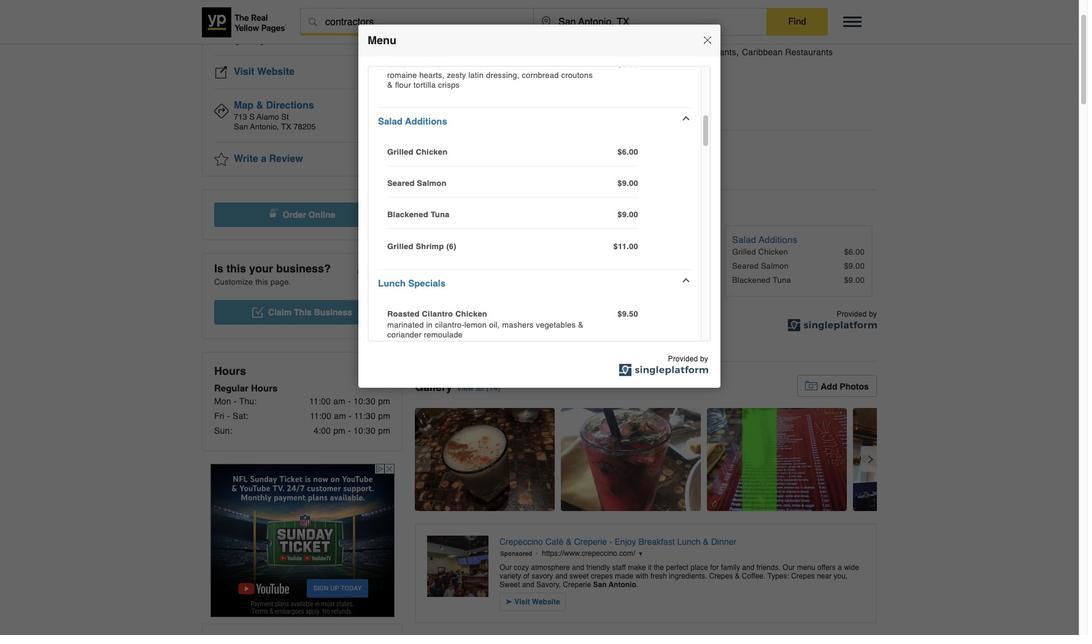 Task type: describe. For each thing, give the bounding box(es) containing it.
0 vertical spatial this
[[226, 262, 246, 275]]

& up "black bean soup"
[[602, 234, 608, 245]]

amenities:
[[415, 139, 456, 149]]

1 vertical spatial provided
[[668, 354, 698, 363]]

0 vertical spatial provided by
[[837, 310, 877, 319]]

de
[[599, 261, 608, 271]]

1 horizontal spatial latino
[[634, 19, 684, 41]]

yp image for accredited
[[573, 107, 581, 120]]

latin american restaurants link
[[538, 47, 646, 57]]

website
[[257, 66, 295, 77]]

(210)
[[234, 30, 265, 45]]

yp image for 21 years
[[519, 107, 532, 120]]

0 horizontal spatial salad additions link
[[378, 108, 692, 135]]

crisps
[[438, 80, 460, 90]]

tortilla
[[610, 261, 634, 271]]

additions for the leftmost salad additions link
[[405, 116, 447, 126]]

0 horizontal spatial $9.50
[[535, 261, 555, 271]]

this
[[294, 307, 312, 317]]

bean
[[600, 247, 619, 257]]

seared salmon for the leftmost salad additions link
[[387, 179, 447, 188]]

latin american restaurants , brazilian restaurants , caribbean restaurants
[[538, 47, 833, 58]]

s
[[249, 112, 255, 122]]

map & directions 713 s alamo st san antonio, tx 78205
[[234, 100, 316, 131]]

(210) 225-5550 link
[[214, 22, 390, 56]]

regular hours
[[214, 383, 278, 393]]

1 horizontal spatial provided
[[837, 310, 867, 319]]

lunch specials link
[[378, 270, 692, 297]]

lemon
[[464, 320, 487, 330]]

map
[[234, 100, 253, 111]]

$8.50
[[618, 60, 638, 69]]

2 , from the left
[[736, 47, 739, 58]]

is this your business? customize this page.
[[214, 262, 331, 287]]

pm down the (333)
[[690, 84, 703, 95]]

& inside caesar latino romaine hearts, zesty latin dressing, cornbread croutons & flour tortilla crisps
[[387, 80, 393, 90]]

sun:
[[214, 426, 232, 436]]

order online
[[283, 210, 335, 220]]

visit website link
[[214, 56, 390, 90]]

pm for 11:00 am - 10:30 pm
[[378, 396, 390, 406]]

grilled for the leftmost salad additions link
[[387, 147, 413, 156]]

mashers
[[502, 320, 534, 330]]

11:00 am - 10:30 pm
[[309, 396, 390, 406]]

0 vertical spatial (14)
[[596, 66, 611, 75]]

a
[[261, 153, 266, 164]]

1 vertical spatial by
[[700, 354, 708, 363]]

2 azuca nuevo latino - san antonio, tx image from the left
[[561, 408, 701, 511]]

am for 11:00 am - 10:30 pm
[[333, 396, 346, 406]]

2 horizontal spatial salad
[[732, 234, 756, 245]]

write a review
[[234, 153, 303, 164]]

11:00 for 11:00 am - 11:30 pm
[[310, 411, 331, 421]]

order
[[283, 210, 306, 220]]

Find a business text field
[[301, 9, 533, 36]]

0 vertical spatial salad additions
[[378, 116, 447, 126]]

coriander
[[387, 330, 422, 339]]

0 vertical spatial 11:00
[[616, 84, 639, 95]]

brazilian restaurants link
[[652, 47, 736, 57]]

- up 11:00 am - 11:30 pm
[[348, 396, 351, 406]]

brazilian
[[652, 47, 686, 57]]

$4.00 for tortilla
[[689, 261, 710, 271]]

mon
[[214, 396, 231, 406]]

visit website
[[234, 66, 295, 77]]

claim this business link
[[214, 300, 390, 325]]

marinated
[[387, 320, 424, 330]]

mixto
[[423, 247, 443, 257]]

chicken inside roasted cilantro chicken marinated in cilantro-lemon oil, mashers vegetables & coriander remoulade
[[455, 309, 487, 319]]

aguachile
[[443, 261, 479, 271]]

tortilla
[[414, 80, 436, 90]]

latin
[[468, 71, 484, 80]]

american
[[559, 47, 596, 57]]

(14) inside gallery view all (14)
[[486, 384, 500, 393]]

roasted cilantro chicken marinated in cilantro-lemon oil, mashers vegetables & coriander remoulade
[[387, 309, 584, 339]]

0 vertical spatial blackened
[[387, 210, 428, 219]]

customize
[[214, 277, 253, 287]]

additions for salad additions link to the bottom
[[759, 234, 797, 245]]

cilantro-
[[435, 320, 464, 330]]

antonio,
[[250, 122, 279, 131]]

latino inside caesar latino romaine hearts, zesty latin dressing, cornbread croutons & flour tortilla crisps
[[417, 60, 442, 69]]

menu for salad additions
[[368, 33, 396, 46]]

view full menu
[[435, 320, 497, 330]]

21 years
[[535, 107, 558, 113]]

claim
[[268, 307, 292, 317]]

san
[[234, 122, 248, 131]]

black bean soup
[[578, 247, 641, 257]]

caesar
[[387, 60, 415, 69]]

page.
[[271, 277, 291, 287]]

11:00 am - 11:30 pm
[[310, 411, 390, 421]]

1 horizontal spatial salad
[[611, 234, 635, 245]]

4:00 pm - 10:30 pm
[[314, 426, 390, 436]]

gallery view all (14)
[[415, 381, 500, 393]]

romaine
[[387, 71, 417, 80]]

1 vertical spatial salad additions link
[[732, 234, 797, 245]]

0 horizontal spatial $6.00
[[618, 147, 638, 156]]

business?
[[276, 262, 331, 275]]

today:
[[586, 84, 614, 95]]

business
[[314, 307, 352, 317]]

1 horizontal spatial seared
[[732, 261, 759, 271]]

shrimp
[[416, 242, 444, 251]]

1 horizontal spatial salad additions
[[732, 234, 797, 245]]

caesar latino romaine hearts, zesty latin dressing, cornbread croutons & flour tortilla crisps
[[387, 60, 593, 90]]

add photos link
[[797, 375, 877, 397]]

1 restaurants from the left
[[599, 47, 646, 57]]

to share link
[[423, 234, 461, 245]]

sopa de tortilla
[[578, 261, 634, 271]]

4:00
[[314, 426, 331, 436]]

pm for 4:00 pm - 10:30 pm
[[378, 426, 390, 436]]

1 horizontal spatial $6.00
[[844, 247, 865, 257]]

regular
[[214, 383, 248, 393]]

sopa for sopa & salad
[[578, 234, 600, 245]]

3 $4.00 from the top
[[689, 276, 710, 285]]

$$
[[519, 47, 529, 57]]

advertisement region
[[210, 464, 394, 617]]

1 horizontal spatial hours
[[251, 383, 278, 393]]

to
[[423, 234, 433, 245]]

tuna for the leftmost salad additions link
[[431, 210, 450, 219]]

menu for sopa & salad
[[415, 201, 444, 214]]

0 horizontal spatial seared
[[387, 179, 415, 188]]

view inside the view full menu link
[[435, 320, 454, 330]]

st
[[281, 112, 289, 122]]

lunch
[[378, 278, 406, 289]]

cilantro
[[422, 309, 453, 319]]

(210) 225-5550
[[234, 30, 326, 45]]



Task type: locate. For each thing, give the bounding box(es) containing it.
2 yp image from the left
[[573, 107, 581, 120]]

view up remoulade
[[435, 320, 454, 330]]

hearts,
[[419, 71, 445, 80]]

$9.50 left de
[[535, 261, 555, 271]]

share
[[436, 234, 461, 245]]

1 azuca nuevo latino - san antonio, tx image from the left
[[415, 408, 555, 511]]

10:30 for 11:00 am - 10:30 pm
[[354, 396, 376, 406]]

view all (14) link
[[457, 384, 500, 393]]

1 horizontal spatial salad additions link
[[732, 234, 797, 245]]

0 vertical spatial grilled chicken
[[387, 147, 448, 156]]

1 horizontal spatial $9.50
[[618, 309, 638, 319]]

(14) link
[[519, 64, 615, 78]]

flour
[[395, 80, 411, 90]]

0 horizontal spatial latino
[[417, 60, 442, 69]]

blackened tuna for salad additions link to the bottom
[[732, 276, 791, 285]]

0 vertical spatial by
[[869, 310, 877, 319]]

the real yellow pages logo image
[[202, 7, 288, 37]]

1 , from the left
[[646, 47, 649, 58]]

& left flour
[[387, 80, 393, 90]]

2 $4.00 from the top
[[689, 261, 710, 271]]

1 vertical spatial seared salmon
[[732, 261, 789, 271]]

0 vertical spatial sopa
[[578, 234, 600, 245]]

- right fri
[[227, 411, 230, 421]]

seared salmon for salad additions link to the bottom
[[732, 261, 789, 271]]

0 vertical spatial tuna
[[431, 210, 450, 219]]

0 vertical spatial provided
[[837, 310, 867, 319]]

$4.00
[[689, 247, 710, 257], [689, 261, 710, 271], [689, 276, 710, 285]]

225-
[[269, 30, 296, 45]]

restaurants down close icon
[[689, 47, 736, 57]]

0 vertical spatial 10:30
[[664, 84, 687, 95]]

claim this business
[[268, 307, 352, 317]]

0 vertical spatial salad additions link
[[378, 108, 692, 135]]

1 horizontal spatial chicken
[[455, 309, 487, 319]]

am up 11:00 am - 11:30 pm
[[333, 396, 346, 406]]

salmon for the leftmost salad additions link
[[417, 179, 447, 188]]

hours up regular
[[214, 365, 246, 377]]

0 vertical spatial am
[[642, 84, 655, 95]]

sat:
[[233, 411, 248, 421]]

2 vertical spatial $4.00
[[689, 276, 710, 285]]

1 vertical spatial seared
[[732, 261, 759, 271]]

restaurants up $8.50
[[599, 47, 646, 57]]

1 vertical spatial additions
[[759, 234, 797, 245]]

0 vertical spatial seared salmon
[[387, 179, 447, 188]]

black
[[578, 247, 598, 257]]

1 horizontal spatial (14)
[[596, 66, 611, 75]]

1 vertical spatial latino
[[417, 60, 442, 69]]

sopa for sopa de tortilla
[[578, 261, 597, 271]]

this
[[226, 262, 246, 275], [255, 277, 268, 287]]

0 vertical spatial $6.00
[[618, 147, 638, 156]]

view
[[435, 320, 454, 330], [457, 384, 474, 393]]

, left brazilian
[[646, 47, 649, 58]]

- down (333) link
[[658, 84, 661, 95]]

2 vertical spatial menu
[[474, 320, 497, 330]]

1 horizontal spatial azuca nuevo latino - san antonio, tx image
[[561, 408, 701, 511]]

latin
[[538, 47, 557, 57]]

$11.00
[[613, 242, 638, 251]]

2 vertical spatial chicken
[[455, 309, 487, 319]]

0 horizontal spatial provided by
[[668, 354, 708, 363]]

2 vertical spatial 11:00
[[310, 411, 331, 421]]

& inside roasted cilantro chicken marinated in cilantro-lemon oil, mashers vegetables & coriander remoulade
[[578, 320, 584, 330]]

tuna
[[431, 210, 450, 219], [423, 261, 441, 271], [773, 276, 791, 285]]

add photos
[[821, 382, 869, 392]]

, left caribbean
[[736, 47, 739, 58]]

& right vegetables
[[578, 320, 584, 330]]

seared
[[387, 179, 415, 188], [732, 261, 759, 271]]

restaurants down find "button" on the top right of the page
[[785, 47, 833, 57]]

0 vertical spatial $9.50
[[535, 261, 555, 271]]

10:30 down (333) link
[[664, 84, 687, 95]]

1 vertical spatial $6.00
[[844, 247, 865, 257]]

fri - sat:
[[214, 411, 248, 421]]

1 vertical spatial 11:00
[[309, 396, 331, 406]]

all
[[476, 384, 484, 393]]

0 vertical spatial view
[[435, 320, 454, 330]]

1 horizontal spatial blackened
[[732, 276, 771, 285]]

5550
[[296, 30, 326, 45]]

1 horizontal spatial yp image
[[573, 107, 581, 120]]

0 horizontal spatial blackened tuna
[[387, 210, 450, 219]]

this up customize on the left of page
[[226, 262, 246, 275]]

2 vertical spatial tuna
[[773, 276, 791, 285]]

menu up to
[[415, 201, 444, 214]]

(14) up today:
[[596, 66, 611, 75]]

1 horizontal spatial by
[[869, 310, 877, 319]]

review
[[269, 153, 303, 164]]

0 horizontal spatial grilled chicken
[[387, 147, 448, 156]]

(14)
[[596, 66, 611, 75], [486, 384, 500, 393]]

2 horizontal spatial chicken
[[758, 247, 788, 257]]

photos
[[840, 382, 869, 392]]

0 vertical spatial menu
[[368, 33, 396, 46]]

grilled chicken for salad additions link to the bottom
[[732, 247, 788, 257]]

10:30 up 11:30
[[354, 396, 376, 406]]

latino up brazilian
[[634, 19, 684, 41]]

menu right 'full' on the left of the page
[[474, 320, 497, 330]]

pm for 11:00 am - 11:30 pm
[[378, 411, 390, 421]]

view full menu link
[[415, 314, 507, 336]]

$6.00
[[618, 147, 638, 156], [844, 247, 865, 257]]

$9.50 down tortilla
[[618, 309, 638, 319]]

oil,
[[489, 320, 500, 330]]

am down 11:00 am - 10:30 pm
[[334, 411, 346, 421]]

1 vertical spatial $9.50
[[618, 309, 638, 319]]

2 horizontal spatial restaurants
[[785, 47, 833, 57]]

close image
[[704, 35, 711, 45]]

2 vertical spatial 10:30
[[354, 426, 376, 436]]

yp image left accredited
[[573, 107, 581, 120]]

- right mon at the left bottom
[[234, 396, 237, 406]]

(333)
[[694, 66, 714, 75]]

1 vertical spatial grilled chicken
[[732, 247, 788, 257]]

to share
[[423, 234, 461, 245]]

1 vertical spatial salmon
[[761, 261, 789, 271]]

salmon for salad additions link to the bottom
[[761, 261, 789, 271]]

(14) right all
[[486, 384, 500, 393]]

by
[[869, 310, 877, 319], [700, 354, 708, 363]]

grilled shrimp (6)
[[387, 242, 456, 251]]

nuevo
[[576, 19, 629, 41]]

0 horizontal spatial by
[[700, 354, 708, 363]]

1 vertical spatial salad additions
[[732, 234, 797, 245]]

pm up 11:00 am - 11:30 pm
[[378, 396, 390, 406]]

0 vertical spatial chicken
[[416, 147, 448, 156]]

1 vertical spatial hours
[[251, 383, 278, 393]]

find
[[788, 16, 806, 26]]

sopa
[[578, 234, 600, 245], [578, 261, 597, 271]]

fri
[[214, 411, 225, 421]]

$9.50
[[535, 261, 555, 271], [618, 309, 638, 319]]

1 vertical spatial 10:30
[[354, 396, 376, 406]]

write a review link
[[214, 143, 390, 176]]

1 vertical spatial $4.00
[[689, 261, 710, 271]]

2 horizontal spatial azuca nuevo latino - san antonio, tx image
[[707, 408, 847, 511]]

11:00 for 11:00 am - 10:30 pm
[[309, 396, 331, 406]]

remoulade
[[424, 330, 463, 339]]

sopa & salad link
[[578, 234, 635, 245]]

0 horizontal spatial (14)
[[486, 384, 500, 393]]

cornbread
[[522, 71, 559, 80]]

0 vertical spatial salmon
[[417, 179, 447, 188]]

lunch specials
[[378, 278, 446, 289]]

1 sopa from the top
[[578, 234, 600, 245]]

3 restaurants from the left
[[785, 47, 833, 57]]

1 vertical spatial provided by
[[668, 354, 708, 363]]

pm right 11:30
[[378, 411, 390, 421]]

(6)
[[446, 242, 456, 251]]

1 vertical spatial menu
[[415, 201, 444, 214]]

1 yp image from the left
[[519, 107, 532, 120]]

- down 11:00 am - 11:30 pm
[[348, 426, 351, 436]]

1 horizontal spatial additions
[[759, 234, 797, 245]]

0 horizontal spatial yp image
[[519, 107, 532, 120]]

0 horizontal spatial blackened
[[387, 210, 428, 219]]

0 horizontal spatial salad
[[378, 116, 403, 126]]

2 restaurants from the left
[[689, 47, 736, 57]]

yp image
[[519, 107, 532, 120], [573, 107, 581, 120]]

- down 11:00 am - 10:30 pm
[[349, 411, 352, 421]]

tuna aguachile
[[423, 261, 479, 271]]

1 vertical spatial (14)
[[486, 384, 500, 393]]

order online link
[[214, 203, 390, 227]]

Where? text field
[[534, 9, 767, 36]]

10:30 for 4:00 pm - 10:30 pm
[[354, 426, 376, 436]]

grilled for salad additions link to the bottom
[[732, 247, 756, 257]]

1 $4.00 from the top
[[689, 247, 710, 257]]

alamo
[[257, 112, 279, 122]]

21
[[535, 107, 541, 113]]

menu
[[368, 33, 396, 46], [415, 201, 444, 214], [474, 320, 497, 330]]

& inside map & directions 713 s alamo st san antonio, tx 78205
[[256, 100, 263, 111]]

directions
[[266, 100, 314, 111]]

1 horizontal spatial ,
[[736, 47, 739, 58]]

3 azuca nuevo latino - san antonio, tx image from the left
[[707, 408, 847, 511]]

online
[[309, 210, 335, 220]]

sopa & salad
[[578, 234, 635, 245]]

view inside gallery view all (14)
[[457, 384, 474, 393]]

am down (333) link
[[642, 84, 655, 95]]

1 vertical spatial chicken
[[758, 247, 788, 257]]

croutons
[[561, 71, 593, 80]]

1 vertical spatial blackened
[[732, 276, 771, 285]]

0 horizontal spatial provided
[[668, 354, 698, 363]]

0 horizontal spatial view
[[435, 320, 454, 330]]

soup
[[621, 247, 641, 257]]

0 horizontal spatial restaurants
[[599, 47, 646, 57]]

0 horizontal spatial chicken
[[416, 147, 448, 156]]

1 horizontal spatial restaurants
[[689, 47, 736, 57]]

0 vertical spatial $4.00
[[689, 247, 710, 257]]

1 horizontal spatial provided by
[[837, 310, 877, 319]]

10:30
[[664, 84, 687, 95], [354, 396, 376, 406], [354, 426, 376, 436]]

write
[[234, 153, 258, 164]]

mon - thu:
[[214, 396, 257, 406]]

0 horizontal spatial seared salmon
[[387, 179, 447, 188]]

menu up caesar on the left top
[[368, 33, 396, 46]]

sopa up black
[[578, 234, 600, 245]]

pm down 11:00 am - 11:30 pm
[[378, 426, 390, 436]]

0 horizontal spatial hours
[[214, 365, 246, 377]]

this down your
[[255, 277, 268, 287]]

11:30
[[354, 411, 376, 421]]

hours up thu:
[[251, 383, 278, 393]]

blackened tuna for the leftmost salad additions link
[[387, 210, 450, 219]]

(333) link
[[619, 64, 714, 79]]

grilled chicken for the leftmost salad additions link
[[387, 147, 448, 156]]

azuca nuevo latino
[[519, 19, 684, 41]]

tuna for salad additions link to the bottom
[[773, 276, 791, 285]]

tx
[[281, 122, 291, 131]]

2 sopa from the top
[[578, 261, 597, 271]]

10:30 down 11:30
[[354, 426, 376, 436]]

guacamole
[[423, 276, 465, 285]]

today: 11:00 am - 10:30 pm
[[586, 84, 703, 95]]

yp image left 21
[[519, 107, 532, 120]]

gallery
[[415, 381, 452, 393]]

0 vertical spatial seared
[[387, 179, 415, 188]]

salad additions link
[[378, 108, 692, 135], [732, 234, 797, 245]]

visit
[[234, 66, 254, 77]]

salmon
[[417, 179, 447, 188], [761, 261, 789, 271]]

latino up hearts,
[[417, 60, 442, 69]]

full
[[457, 320, 472, 330]]

thu:
[[239, 396, 257, 406]]

$4.00 for soup
[[689, 247, 710, 257]]

latino
[[634, 19, 684, 41], [417, 60, 442, 69]]

0 horizontal spatial salmon
[[417, 179, 447, 188]]

azuca nuevo latino - san antonio, tx image
[[415, 408, 555, 511], [561, 408, 701, 511], [707, 408, 847, 511]]

vegetables
[[536, 320, 576, 330]]

0 horizontal spatial ,
[[646, 47, 649, 58]]

0 vertical spatial blackened tuna
[[387, 210, 450, 219]]

salad
[[378, 116, 403, 126], [611, 234, 635, 245], [732, 234, 756, 245]]

1 horizontal spatial salmon
[[761, 261, 789, 271]]

0 horizontal spatial this
[[226, 262, 246, 275]]

0 horizontal spatial salad additions
[[378, 116, 447, 126]]

& up alamo
[[256, 100, 263, 111]]

0 horizontal spatial additions
[[405, 116, 447, 126]]

1 horizontal spatial menu
[[415, 201, 444, 214]]

1 vertical spatial tuna
[[423, 261, 441, 271]]

1 horizontal spatial this
[[255, 277, 268, 287]]

0 vertical spatial hours
[[214, 365, 246, 377]]

blackened
[[387, 210, 428, 219], [732, 276, 771, 285]]

zesty
[[447, 71, 466, 80]]

provided by
[[837, 310, 877, 319], [668, 354, 708, 363]]

sopa down black
[[578, 261, 597, 271]]

1 horizontal spatial blackened tuna
[[732, 276, 791, 285]]

accredited
[[584, 107, 610, 113]]

pm right 4:00
[[333, 426, 346, 436]]

find button
[[767, 8, 828, 35]]

your
[[249, 262, 273, 275]]

am for 11:00 am - 11:30 pm
[[334, 411, 346, 421]]

view left all
[[457, 384, 474, 393]]

0 horizontal spatial menu
[[368, 33, 396, 46]]



Task type: vqa. For each thing, say whether or not it's contained in the screenshot.
the rightmost Provided by
yes



